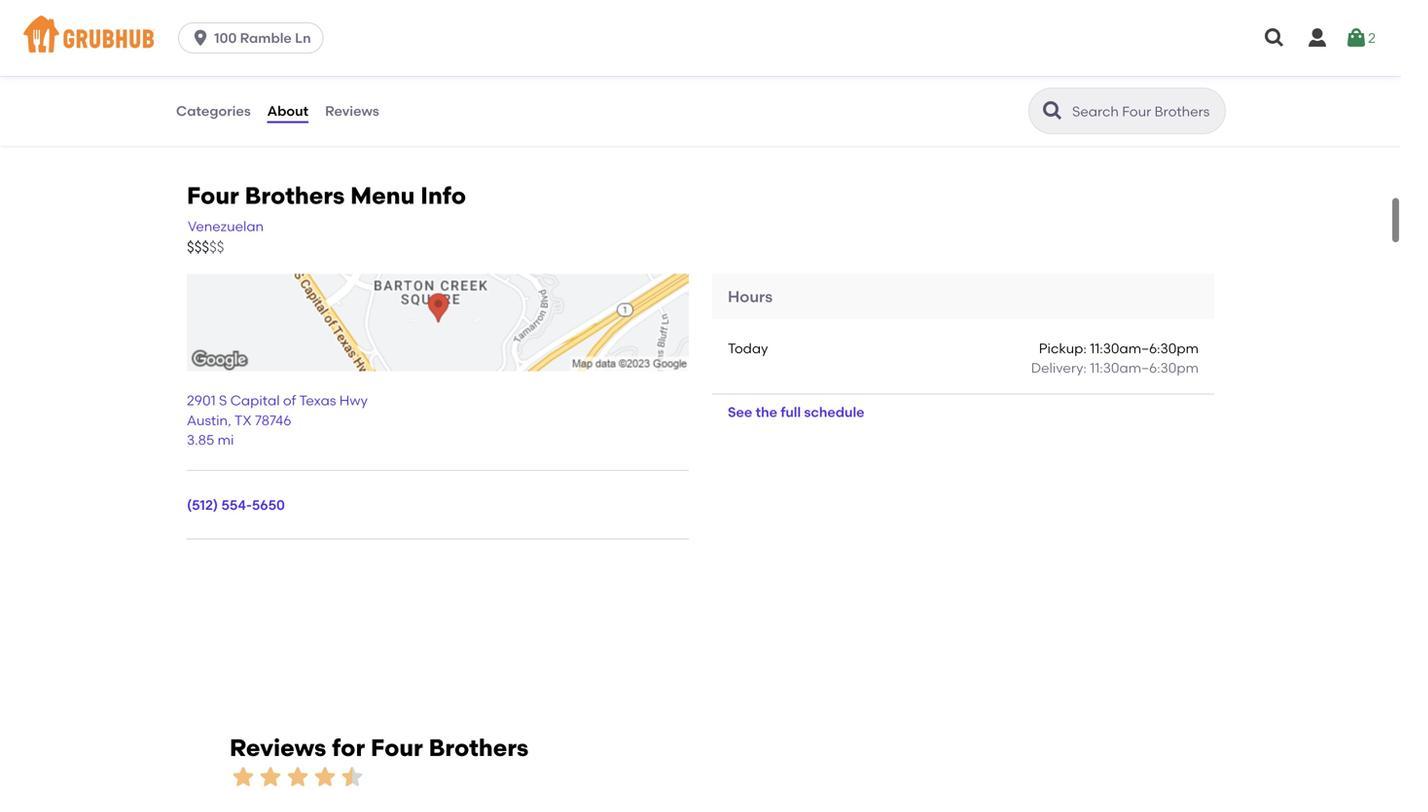 Task type: vqa. For each thing, say whether or not it's contained in the screenshot.
Address 2 text field
no



Task type: describe. For each thing, give the bounding box(es) containing it.
venezuelan button
[[187, 215, 265, 237]]

reviews for reviews for four brothers
[[230, 734, 326, 762]]

Search Four Brothers search field
[[1070, 102, 1219, 121]]

2 button
[[1345, 20, 1376, 55]]

svg image
[[1263, 26, 1286, 50]]

100
[[214, 30, 237, 46]]

2
[[1368, 30, 1376, 46]]

pickup:
[[1039, 340, 1087, 356]]

menu
[[350, 182, 415, 210]]

s
[[219, 392, 227, 409]]

0 vertical spatial brothers
[[245, 182, 345, 210]]

mi
[[218, 432, 234, 448]]

reviews for reviews
[[325, 103, 379, 119]]

100 ramble ln
[[214, 30, 311, 46]]

about
[[267, 103, 309, 119]]

(512)
[[187, 497, 218, 513]]

0 vertical spatial four
[[187, 182, 239, 210]]

venezuelan
[[188, 218, 264, 234]]

78746
[[255, 412, 291, 429]]

1 vertical spatial brothers
[[429, 734, 529, 762]]

see the full schedule
[[728, 404, 865, 420]]

austin
[[187, 412, 228, 429]]

categories button
[[175, 76, 252, 146]]

554-
[[221, 497, 252, 513]]

tx
[[234, 412, 252, 429]]

hwy
[[339, 392, 368, 409]]

1 horizontal spatial svg image
[[1306, 26, 1329, 50]]

about button
[[266, 76, 309, 146]]

1 11:30am–6:30pm from the top
[[1090, 340, 1199, 356]]

100 ramble ln button
[[178, 22, 331, 54]]

svg image for 100 ramble ln
[[191, 28, 210, 48]]

of
[[283, 392, 296, 409]]

$$$$$
[[187, 238, 224, 256]]

3.85
[[187, 432, 214, 448]]



Task type: locate. For each thing, give the bounding box(es) containing it.
full
[[781, 404, 801, 420]]

svg image inside 100 ramble ln button
[[191, 28, 210, 48]]

search icon image
[[1041, 99, 1064, 123]]

(512) 554-5650 button
[[187, 495, 285, 515]]

0 vertical spatial reviews
[[325, 103, 379, 119]]

see the full schedule button
[[712, 395, 880, 430]]

texas
[[299, 392, 336, 409]]

star icon image
[[230, 764, 257, 791], [257, 764, 284, 791], [284, 764, 311, 791], [311, 764, 339, 791], [339, 764, 366, 791], [339, 764, 366, 791]]

2 11:30am–6:30pm from the top
[[1090, 360, 1199, 376]]

ramble
[[240, 30, 292, 46]]

0 horizontal spatial brothers
[[245, 182, 345, 210]]

2 horizontal spatial svg image
[[1345, 26, 1368, 50]]

11:30am–6:30pm right "pickup:"
[[1090, 340, 1199, 356]]

11:30am–6:30pm right delivery:
[[1090, 360, 1199, 376]]

ln
[[295, 30, 311, 46]]

reviews left the for
[[230, 734, 326, 762]]

schedule
[[804, 404, 865, 420]]

brothers
[[245, 182, 345, 210], [429, 734, 529, 762]]

hours
[[728, 287, 773, 306]]

svg image
[[1306, 26, 1329, 50], [1345, 26, 1368, 50], [191, 28, 210, 48]]

reviews inside button
[[325, 103, 379, 119]]

categories
[[176, 103, 251, 119]]

four up venezuelan
[[187, 182, 239, 210]]

2901
[[187, 392, 216, 409]]

0 horizontal spatial four
[[187, 182, 239, 210]]

11:30am–6:30pm
[[1090, 340, 1199, 356], [1090, 360, 1199, 376]]

pickup: 11:30am–6:30pm delivery: 11:30am–6:30pm
[[1031, 340, 1199, 376]]

reviews
[[325, 103, 379, 119], [230, 734, 326, 762]]

four brothers menu info
[[187, 182, 466, 210]]

(512) 554-5650
[[187, 497, 285, 513]]

$$$
[[187, 238, 209, 256]]

info
[[420, 182, 466, 210]]

svg image inside the 2 button
[[1345, 26, 1368, 50]]

for
[[332, 734, 365, 762]]

1 horizontal spatial brothers
[[429, 734, 529, 762]]

capital
[[230, 392, 280, 409]]

delivery:
[[1031, 360, 1087, 376]]

reviews right about
[[325, 103, 379, 119]]

main navigation navigation
[[0, 0, 1401, 76]]

5650
[[252, 497, 285, 513]]

,
[[228, 412, 231, 429]]

today
[[728, 340, 768, 356]]

the
[[756, 404, 777, 420]]

svg image for 2
[[1345, 26, 1368, 50]]

reviews button
[[324, 76, 380, 146]]

four
[[187, 182, 239, 210], [371, 734, 423, 762]]

1 horizontal spatial four
[[371, 734, 423, 762]]

1 vertical spatial 11:30am–6:30pm
[[1090, 360, 1199, 376]]

0 horizontal spatial svg image
[[191, 28, 210, 48]]

four right the for
[[371, 734, 423, 762]]

1 vertical spatial reviews
[[230, 734, 326, 762]]

reviews for four brothers
[[230, 734, 529, 762]]

see
[[728, 404, 752, 420]]

0 vertical spatial 11:30am–6:30pm
[[1090, 340, 1199, 356]]

2901 s capital of texas hwy austin , tx 78746 3.85 mi
[[187, 392, 368, 448]]

1 vertical spatial four
[[371, 734, 423, 762]]



